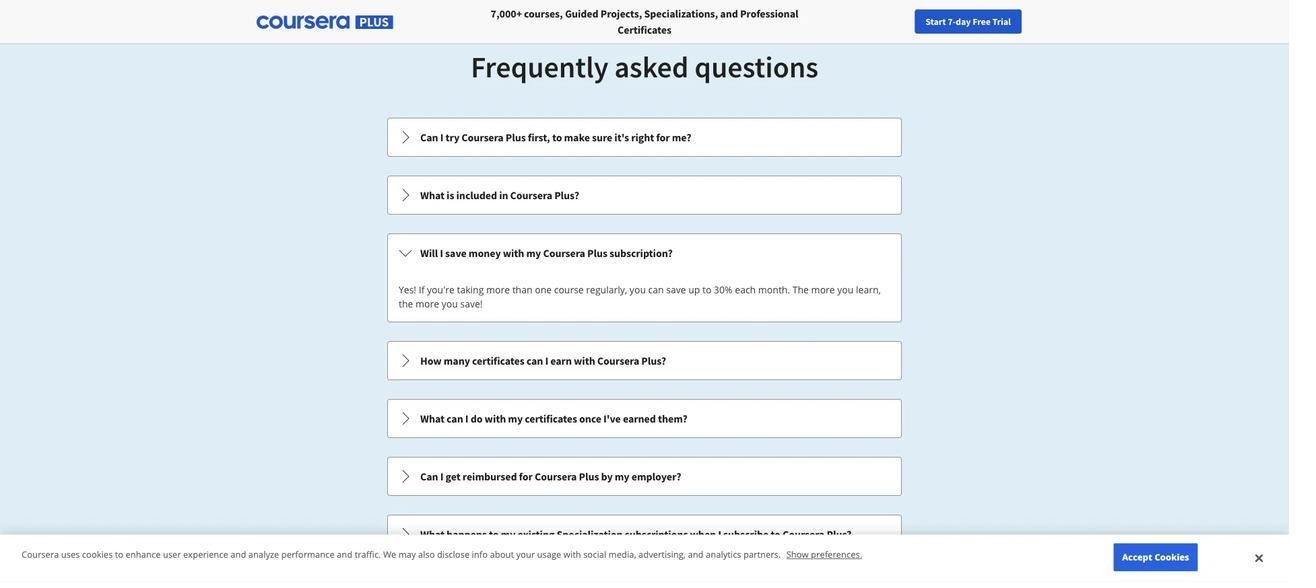 Task type: locate. For each thing, give the bounding box(es) containing it.
sure
[[592, 131, 613, 144]]

1 horizontal spatial can
[[527, 354, 543, 368]]

for
[[656, 131, 670, 144], [519, 470, 533, 484]]

more
[[486, 284, 510, 296], [812, 284, 835, 296], [416, 298, 439, 311]]

to inside yes! if you're taking more than one course regularly, you can save up to 30% each month. the more you learn, the more you save!
[[703, 284, 712, 296]]

list
[[386, 117, 904, 583]]

you left learn,
[[838, 284, 854, 296]]

accept
[[1123, 552, 1153, 564]]

plus left first,
[[506, 131, 526, 144]]

if
[[419, 284, 425, 296]]

with right money
[[503, 247, 524, 260]]

make
[[564, 131, 590, 144]]

uses
[[61, 549, 80, 561]]

and left professional
[[720, 7, 738, 20]]

start 7-day free trial
[[926, 15, 1011, 28]]

with right do
[[485, 412, 506, 426]]

1 horizontal spatial plus?
[[642, 354, 666, 368]]

with left social
[[564, 549, 581, 561]]

can left "get"
[[420, 470, 438, 484]]

what can i do with my certificates once i've earned them? button
[[388, 400, 901, 438]]

you're
[[427, 284, 455, 296]]

accept cookies
[[1123, 552, 1190, 564]]

i left "get"
[[440, 470, 444, 484]]

the
[[399, 298, 413, 311]]

coursera up 'show'
[[783, 528, 825, 542]]

media,
[[609, 549, 636, 561]]

1 vertical spatial save
[[667, 284, 686, 296]]

course
[[554, 284, 584, 296]]

to right first,
[[552, 131, 562, 144]]

i right when
[[718, 528, 722, 542]]

can inside yes! if you're taking more than one course regularly, you can save up to 30% each month. the more you learn, the more you save!
[[649, 284, 664, 296]]

coursera up course
[[543, 247, 585, 260]]

my
[[527, 247, 541, 260], [508, 412, 523, 426], [615, 470, 630, 484], [501, 528, 516, 542]]

plus
[[506, 131, 526, 144], [588, 247, 608, 260], [579, 470, 599, 484]]

employer?
[[632, 470, 682, 484]]

my right do
[[508, 412, 523, 426]]

learn,
[[856, 284, 881, 296]]

can
[[649, 284, 664, 296], [527, 354, 543, 368], [447, 412, 463, 426]]

than
[[512, 284, 533, 296]]

try
[[446, 131, 460, 144]]

what can i do with my certificates once i've earned them?
[[420, 412, 688, 426]]

2 horizontal spatial more
[[812, 284, 835, 296]]

plus? up what can i do with my certificates once i've earned them? dropdown button
[[642, 354, 666, 368]]

more left than
[[486, 284, 510, 296]]

0 vertical spatial can
[[420, 131, 438, 144]]

experience
[[183, 549, 228, 561]]

save
[[445, 247, 467, 260], [667, 284, 686, 296]]

more down if
[[416, 298, 439, 311]]

i
[[440, 131, 444, 144], [440, 247, 443, 260], [545, 354, 549, 368], [465, 412, 469, 426], [440, 470, 444, 484], [718, 528, 722, 542]]

0 vertical spatial what
[[420, 189, 445, 202]]

plus?
[[555, 189, 579, 202], [642, 354, 666, 368], [827, 528, 852, 542]]

save right will
[[445, 247, 467, 260]]

to inside can i try coursera plus first, to make sure it's right for me? dropdown button
[[552, 131, 562, 144]]

certificates inside dropdown button
[[525, 412, 577, 426]]

user
[[163, 549, 181, 561]]

each
[[735, 284, 756, 296]]

0 horizontal spatial you
[[442, 298, 458, 311]]

1 horizontal spatial you
[[630, 284, 646, 296]]

included
[[456, 189, 497, 202]]

what left is on the left of page
[[420, 189, 445, 202]]

coursera left by
[[535, 470, 577, 484]]

also
[[418, 549, 435, 561]]

2 horizontal spatial can
[[649, 284, 664, 296]]

3 what from the top
[[420, 528, 445, 542]]

my up the one
[[527, 247, 541, 260]]

1 vertical spatial plus?
[[642, 354, 666, 368]]

0 horizontal spatial save
[[445, 247, 467, 260]]

up
[[689, 284, 700, 296]]

about
[[490, 549, 514, 561]]

can left try
[[420, 131, 438, 144]]

0 vertical spatial for
[[656, 131, 670, 144]]

plus left by
[[579, 470, 599, 484]]

and inside '7,000+ courses, guided projects, specializations, and professional certificates'
[[720, 7, 738, 20]]

1 horizontal spatial certificates
[[525, 412, 577, 426]]

i left do
[[465, 412, 469, 426]]

0 horizontal spatial certificates
[[472, 354, 525, 368]]

yes! if you're taking more than one course regularly, you can save up to 30% each month. the more you learn, the more you save!
[[399, 284, 881, 311]]

plus? up preferences.
[[827, 528, 852, 542]]

2 vertical spatial plus?
[[827, 528, 852, 542]]

with inside dropdown button
[[485, 412, 506, 426]]

1 what from the top
[[420, 189, 445, 202]]

i left earn
[[545, 354, 549, 368]]

free
[[973, 15, 991, 28]]

subscription?
[[610, 247, 673, 260]]

2 vertical spatial what
[[420, 528, 445, 542]]

preferences.
[[811, 549, 863, 561]]

earn
[[551, 354, 572, 368]]

0 horizontal spatial plus?
[[555, 189, 579, 202]]

for right reimbursed
[[519, 470, 533, 484]]

0 vertical spatial can
[[649, 284, 664, 296]]

0 vertical spatial save
[[445, 247, 467, 260]]

asked
[[615, 48, 689, 85]]

coursera
[[462, 131, 504, 144], [510, 189, 553, 202], [543, 247, 585, 260], [598, 354, 640, 368], [535, 470, 577, 484], [783, 528, 825, 542], [22, 549, 59, 561]]

1 can from the top
[[420, 131, 438, 144]]

what is included in coursera plus? button
[[388, 177, 901, 214]]

will
[[420, 247, 438, 260]]

2 horizontal spatial you
[[838, 284, 854, 296]]

advertising,
[[639, 549, 686, 561]]

plus up regularly,
[[588, 247, 608, 260]]

what up also
[[420, 528, 445, 542]]

right
[[631, 131, 654, 144]]

what inside dropdown button
[[420, 412, 445, 426]]

with
[[503, 247, 524, 260], [574, 354, 595, 368], [485, 412, 506, 426], [564, 549, 581, 561]]

you right regularly,
[[630, 284, 646, 296]]

can left do
[[447, 412, 463, 426]]

can i get reimbursed for coursera plus by my employer? button
[[388, 458, 901, 496]]

certificates
[[472, 354, 525, 368], [525, 412, 577, 426]]

2 vertical spatial can
[[447, 412, 463, 426]]

1 vertical spatial can
[[420, 470, 438, 484]]

existing
[[518, 528, 555, 542]]

1 vertical spatial what
[[420, 412, 445, 426]]

save!
[[460, 298, 483, 311]]

coursera right try
[[462, 131, 504, 144]]

2 horizontal spatial plus?
[[827, 528, 852, 542]]

7,000+
[[491, 7, 522, 20]]

more right the
[[812, 284, 835, 296]]

2 can from the top
[[420, 470, 438, 484]]

to right up at the right
[[703, 284, 712, 296]]

0 vertical spatial certificates
[[472, 354, 525, 368]]

coursera right earn
[[598, 354, 640, 368]]

and
[[720, 7, 738, 20], [231, 549, 246, 561], [337, 549, 353, 561], [688, 549, 704, 561]]

certificates right many
[[472, 354, 525, 368]]

and left analyze
[[231, 549, 246, 561]]

2 what from the top
[[420, 412, 445, 426]]

you
[[630, 284, 646, 296], [838, 284, 854, 296], [442, 298, 458, 311]]

save left up at the right
[[667, 284, 686, 296]]

subscribe
[[724, 528, 769, 542]]

can left earn
[[527, 354, 543, 368]]

i right will
[[440, 247, 443, 260]]

show
[[787, 549, 809, 561]]

1 vertical spatial can
[[527, 354, 543, 368]]

0 horizontal spatial can
[[447, 412, 463, 426]]

what left do
[[420, 412, 445, 426]]

1 horizontal spatial save
[[667, 284, 686, 296]]

0 horizontal spatial for
[[519, 470, 533, 484]]

subscriptions
[[625, 528, 688, 542]]

1 vertical spatial certificates
[[525, 412, 577, 426]]

plus? down make at the left of the page
[[555, 189, 579, 202]]

what
[[420, 189, 445, 202], [420, 412, 445, 426], [420, 528, 445, 542]]

can left up at the right
[[649, 284, 664, 296]]

None search field
[[185, 8, 509, 35]]

you down you're
[[442, 298, 458, 311]]

certificates left once
[[525, 412, 577, 426]]

can inside how many certificates can i earn with coursera plus? dropdown button
[[527, 354, 543, 368]]

frequently asked questions
[[471, 48, 819, 85]]

do
[[471, 412, 483, 426]]

usage
[[537, 549, 562, 561]]

for left me?
[[656, 131, 670, 144]]

to up about
[[489, 528, 499, 542]]



Task type: describe. For each thing, give the bounding box(es) containing it.
first,
[[528, 131, 550, 144]]

my right by
[[615, 470, 630, 484]]

certificates inside dropdown button
[[472, 354, 525, 368]]

coursera plus image
[[257, 16, 393, 29]]

certificates
[[618, 23, 672, 36]]

questions
[[695, 48, 819, 85]]

what happens to my existing specialization subscriptions when i subscribe to coursera plus? button
[[388, 516, 901, 554]]

cookies
[[82, 549, 113, 561]]

social
[[584, 549, 607, 561]]

and left traffic.
[[337, 549, 353, 561]]

to right 'cookies'
[[115, 549, 123, 561]]

we
[[383, 549, 396, 561]]

and down when
[[688, 549, 704, 561]]

the
[[793, 284, 809, 296]]

yes!
[[399, 284, 416, 296]]

can inside what can i do with my certificates once i've earned them? dropdown button
[[447, 412, 463, 426]]

money
[[469, 247, 501, 260]]

analytics
[[706, 549, 742, 561]]

performance
[[281, 549, 335, 561]]

enhance
[[126, 549, 161, 561]]

start
[[926, 15, 946, 28]]

frequently
[[471, 48, 609, 85]]

earned
[[623, 412, 656, 426]]

30%
[[714, 284, 733, 296]]

get
[[446, 470, 461, 484]]

info
[[472, 549, 488, 561]]

projects,
[[601, 7, 642, 20]]

save inside dropdown button
[[445, 247, 467, 260]]

what is included in coursera plus?
[[420, 189, 579, 202]]

your
[[516, 549, 535, 561]]

can i get reimbursed for coursera plus by my employer?
[[420, 470, 682, 484]]

day
[[956, 15, 971, 28]]

can i try coursera plus first, to make sure it's right for me? button
[[388, 119, 901, 156]]

0 vertical spatial plus?
[[555, 189, 579, 202]]

will i save money with my coursera plus subscription? button
[[388, 234, 901, 272]]

show preferences. link
[[787, 549, 863, 561]]

what for what happens to my existing specialization subscriptions when i subscribe to coursera plus?
[[420, 528, 445, 542]]

i left try
[[440, 131, 444, 144]]

partners.
[[744, 549, 781, 561]]

disclose
[[437, 549, 470, 561]]

with right earn
[[574, 354, 595, 368]]

0 horizontal spatial more
[[416, 298, 439, 311]]

1 horizontal spatial for
[[656, 131, 670, 144]]

can for can i get reimbursed for coursera plus by my employer?
[[420, 470, 438, 484]]

happens
[[447, 528, 487, 542]]

i inside dropdown button
[[465, 412, 469, 426]]

1 vertical spatial plus
[[588, 247, 608, 260]]

trial
[[993, 15, 1011, 28]]

analyze
[[248, 549, 279, 561]]

professional
[[740, 7, 799, 20]]

my up about
[[501, 528, 516, 542]]

it's
[[615, 131, 629, 144]]

courses,
[[524, 7, 563, 20]]

0 vertical spatial plus
[[506, 131, 526, 144]]

cookies
[[1155, 552, 1190, 564]]

7,000+ courses, guided projects, specializations, and professional certificates
[[491, 7, 799, 36]]

7-
[[948, 15, 956, 28]]

specialization
[[557, 528, 623, 542]]

how
[[420, 354, 442, 368]]

my inside dropdown button
[[508, 412, 523, 426]]

taking
[[457, 284, 484, 296]]

1 vertical spatial for
[[519, 470, 533, 484]]

coursera left uses
[[22, 549, 59, 561]]

in
[[499, 189, 508, 202]]

can for can i try coursera plus first, to make sure it's right for me?
[[420, 131, 438, 144]]

guided
[[565, 7, 599, 20]]

start 7-day free trial button
[[915, 9, 1022, 34]]

them?
[[658, 412, 688, 426]]

to up partners.
[[771, 528, 781, 542]]

traffic.
[[355, 549, 381, 561]]

what for what is included in coursera plus?
[[420, 189, 445, 202]]

how many certificates can i earn with coursera plus? button
[[388, 342, 901, 380]]

will i save money with my coursera plus subscription?
[[420, 247, 673, 260]]

coursera uses cookies to enhance user experience and analyze performance and traffic. we may also disclose info about your usage with social media, advertising, and analytics partners. show preferences.
[[22, 549, 863, 561]]

regularly,
[[586, 284, 627, 296]]

how many certificates can i earn with coursera plus?
[[420, 354, 666, 368]]

specializations,
[[644, 7, 718, 20]]

reimbursed
[[463, 470, 517, 484]]

what happens to my existing specialization subscriptions when i subscribe to coursera plus?
[[420, 528, 852, 542]]

save inside yes! if you're taking more than one course regularly, you can save up to 30% each month. the more you learn, the more you save!
[[667, 284, 686, 296]]

1 horizontal spatial more
[[486, 284, 510, 296]]

one
[[535, 284, 552, 296]]

i've
[[604, 412, 621, 426]]

is
[[447, 189, 454, 202]]

me?
[[672, 131, 692, 144]]

by
[[601, 470, 613, 484]]

may
[[399, 549, 416, 561]]

when
[[690, 528, 716, 542]]

coursera right in
[[510, 189, 553, 202]]

list containing can i try coursera plus first, to make sure it's right for me?
[[386, 117, 904, 583]]

once
[[579, 412, 602, 426]]

accept cookies button
[[1114, 544, 1198, 572]]

2 vertical spatial plus
[[579, 470, 599, 484]]

many
[[444, 354, 470, 368]]

month.
[[759, 284, 790, 296]]

what for what can i do with my certificates once i've earned them?
[[420, 412, 445, 426]]

can i try coursera plus first, to make sure it's right for me?
[[420, 131, 692, 144]]



Task type: vqa. For each thing, say whether or not it's contained in the screenshot.
List
yes



